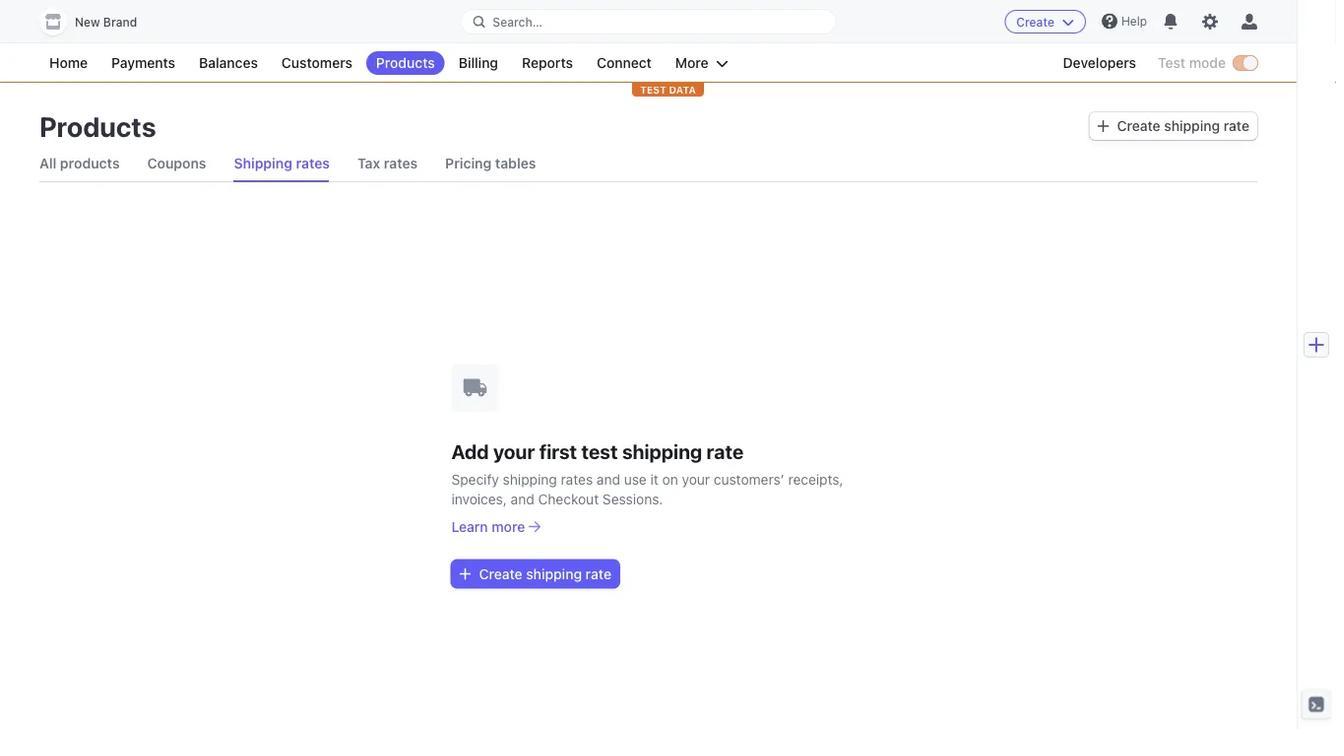 Task type: describe. For each thing, give the bounding box(es) containing it.
test data
[[641, 84, 696, 95]]

svg image for the rightmost create shipping rate button
[[1098, 120, 1110, 132]]

reports
[[522, 55, 573, 71]]

rates for shipping rates
[[296, 155, 330, 171]]

more
[[676, 55, 709, 71]]

checkout
[[538, 491, 599, 507]]

tax rates link
[[358, 146, 418, 181]]

Search… text field
[[461, 9, 836, 34]]

search…
[[493, 15, 543, 29]]

test
[[641, 84, 667, 95]]

add your first test shipping rate
[[452, 440, 744, 463]]

mode
[[1190, 55, 1227, 71]]

specify
[[452, 471, 499, 487]]

test
[[1159, 55, 1186, 71]]

test mode
[[1159, 55, 1227, 71]]

tables
[[495, 155, 536, 171]]

home link
[[39, 51, 98, 75]]

all
[[39, 155, 56, 171]]

1 vertical spatial and
[[511, 491, 535, 507]]

shipping
[[234, 155, 293, 171]]

tab list containing all products
[[39, 146, 1258, 182]]

all products link
[[39, 146, 120, 181]]

rates for tax rates
[[384, 155, 418, 171]]

create inside button
[[1017, 15, 1055, 29]]

pricing
[[446, 155, 492, 171]]

products
[[60, 155, 120, 171]]

developers
[[1064, 55, 1137, 71]]

rate for left create shipping rate button
[[586, 566, 612, 582]]

shipping inside specify shipping rates and use it on your customers' receipts, invoices, and checkout sessions.
[[503, 471, 557, 487]]

connect
[[597, 55, 652, 71]]

add
[[452, 440, 489, 463]]

rate for the rightmost create shipping rate button
[[1224, 118, 1250, 134]]

1 horizontal spatial rate
[[707, 440, 744, 463]]

billing
[[459, 55, 499, 71]]

learn more link
[[452, 517, 846, 536]]

all products
[[39, 155, 120, 171]]

new brand
[[75, 15, 137, 29]]

learn more
[[452, 518, 525, 534]]

balances
[[199, 55, 258, 71]]

it
[[651, 471, 659, 487]]

on
[[663, 471, 679, 487]]

more button
[[666, 51, 739, 75]]

first
[[540, 440, 577, 463]]

balances link
[[189, 51, 268, 75]]

0 vertical spatial and
[[597, 471, 621, 487]]

coupons link
[[147, 146, 206, 181]]

shipping down test mode
[[1165, 118, 1221, 134]]



Task type: vqa. For each thing, say whether or not it's contained in the screenshot.
Search…
yes



Task type: locate. For each thing, give the bounding box(es) containing it.
1 horizontal spatial create
[[1017, 15, 1055, 29]]

2 horizontal spatial rates
[[561, 471, 593, 487]]

0 horizontal spatial svg image
[[460, 568, 471, 580]]

2 horizontal spatial rate
[[1224, 118, 1250, 134]]

developers link
[[1054, 51, 1147, 75]]

0 horizontal spatial rates
[[296, 155, 330, 171]]

create shipping rate down test mode
[[1118, 118, 1250, 134]]

shipping rates
[[234, 155, 330, 171]]

create
[[1017, 15, 1055, 29], [1118, 118, 1161, 134], [479, 566, 523, 582]]

rates right tax
[[384, 155, 418, 171]]

data
[[669, 84, 696, 95]]

create up developers "link"
[[1017, 15, 1055, 29]]

rate
[[1224, 118, 1250, 134], [707, 440, 744, 463], [586, 566, 612, 582]]

products
[[376, 55, 435, 71], [39, 110, 156, 142]]

help
[[1122, 14, 1148, 28]]

0 horizontal spatial and
[[511, 491, 535, 507]]

create shipping rate
[[1118, 118, 1250, 134], [479, 566, 612, 582]]

0 vertical spatial products
[[376, 55, 435, 71]]

and left use
[[597, 471, 621, 487]]

home
[[49, 55, 88, 71]]

create shipping rate down the more
[[479, 566, 612, 582]]

brand
[[103, 15, 137, 29]]

payments link
[[102, 51, 185, 75]]

2 vertical spatial rate
[[586, 566, 612, 582]]

2 horizontal spatial create
[[1118, 118, 1161, 134]]

0 vertical spatial svg image
[[1098, 120, 1110, 132]]

rate down mode
[[1224, 118, 1250, 134]]

learn
[[452, 518, 488, 534]]

1 horizontal spatial your
[[682, 471, 710, 487]]

1 vertical spatial your
[[682, 471, 710, 487]]

test
[[582, 440, 618, 463]]

customers
[[282, 55, 353, 71]]

create button
[[1005, 10, 1087, 33]]

and up the more
[[511, 491, 535, 507]]

pricing tables
[[446, 155, 536, 171]]

receipts,
[[789, 471, 844, 487]]

rates up checkout
[[561, 471, 593, 487]]

rates right shipping
[[296, 155, 330, 171]]

rate up customers'
[[707, 440, 744, 463]]

0 vertical spatial rate
[[1224, 118, 1250, 134]]

svg image down developers "link"
[[1098, 120, 1110, 132]]

your
[[494, 440, 535, 463], [682, 471, 710, 487]]

products link
[[366, 51, 445, 75]]

products left the billing
[[376, 55, 435, 71]]

use
[[624, 471, 647, 487]]

create down test
[[1118, 118, 1161, 134]]

1 horizontal spatial and
[[597, 471, 621, 487]]

Search… search field
[[461, 9, 836, 34]]

create down the more
[[479, 566, 523, 582]]

tab list
[[39, 146, 1258, 182]]

1 horizontal spatial create shipping rate button
[[1090, 112, 1258, 140]]

your inside specify shipping rates and use it on your customers' receipts, invoices, and checkout sessions.
[[682, 471, 710, 487]]

connect link
[[587, 51, 662, 75]]

billing link
[[449, 51, 508, 75]]

rates
[[296, 155, 330, 171], [384, 155, 418, 171], [561, 471, 593, 487]]

your right the add
[[494, 440, 535, 463]]

tax rates
[[358, 155, 418, 171]]

create shipping rate for the rightmost create shipping rate button
[[1118, 118, 1250, 134]]

create shipping rate button down the more
[[452, 560, 620, 588]]

0 horizontal spatial rate
[[586, 566, 612, 582]]

new brand button
[[39, 8, 157, 35]]

tax
[[358, 155, 380, 171]]

your right the on
[[682, 471, 710, 487]]

0 vertical spatial your
[[494, 440, 535, 463]]

0 horizontal spatial products
[[39, 110, 156, 142]]

1 horizontal spatial create shipping rate
[[1118, 118, 1250, 134]]

2 vertical spatial create
[[479, 566, 523, 582]]

1 horizontal spatial svg image
[[1098, 120, 1110, 132]]

sessions.
[[603, 491, 663, 507]]

payments
[[111, 55, 175, 71]]

pricing tables link
[[446, 146, 536, 181]]

1 vertical spatial create shipping rate button
[[452, 560, 620, 588]]

reports link
[[512, 51, 583, 75]]

products up products
[[39, 110, 156, 142]]

svg image for left create shipping rate button
[[460, 568, 471, 580]]

shipping rates link
[[234, 146, 330, 181]]

specify shipping rates and use it on your customers' receipts, invoices, and checkout sessions.
[[452, 471, 844, 507]]

1 vertical spatial create shipping rate
[[479, 566, 612, 582]]

1 vertical spatial svg image
[[460, 568, 471, 580]]

new
[[75, 15, 100, 29]]

0 horizontal spatial your
[[494, 440, 535, 463]]

and
[[597, 471, 621, 487], [511, 491, 535, 507]]

shipping
[[1165, 118, 1221, 134], [623, 440, 703, 463], [503, 471, 557, 487], [526, 566, 582, 582]]

rate down learn more link
[[586, 566, 612, 582]]

more
[[492, 518, 525, 534]]

1 horizontal spatial products
[[376, 55, 435, 71]]

svg image down learn
[[460, 568, 471, 580]]

shipping down first
[[503, 471, 557, 487]]

create shipping rate button
[[1090, 112, 1258, 140], [452, 560, 620, 588]]

customers'
[[714, 471, 785, 487]]

invoices,
[[452, 491, 507, 507]]

create shipping rate button down test
[[1090, 112, 1258, 140]]

shipping down checkout
[[526, 566, 582, 582]]

help button
[[1094, 5, 1156, 37]]

coupons
[[147, 155, 206, 171]]

1 vertical spatial create
[[1118, 118, 1161, 134]]

svg image
[[1098, 120, 1110, 132], [460, 568, 471, 580]]

0 horizontal spatial create shipping rate button
[[452, 560, 620, 588]]

0 horizontal spatial create
[[479, 566, 523, 582]]

shipping up it
[[623, 440, 703, 463]]

0 horizontal spatial create shipping rate
[[479, 566, 612, 582]]

0 vertical spatial create shipping rate button
[[1090, 112, 1258, 140]]

0 vertical spatial create
[[1017, 15, 1055, 29]]

create shipping rate for left create shipping rate button
[[479, 566, 612, 582]]

1 horizontal spatial rates
[[384, 155, 418, 171]]

0 vertical spatial create shipping rate
[[1118, 118, 1250, 134]]

1 vertical spatial rate
[[707, 440, 744, 463]]

customers link
[[272, 51, 362, 75]]

1 vertical spatial products
[[39, 110, 156, 142]]

rates inside specify shipping rates and use it on your customers' receipts, invoices, and checkout sessions.
[[561, 471, 593, 487]]



